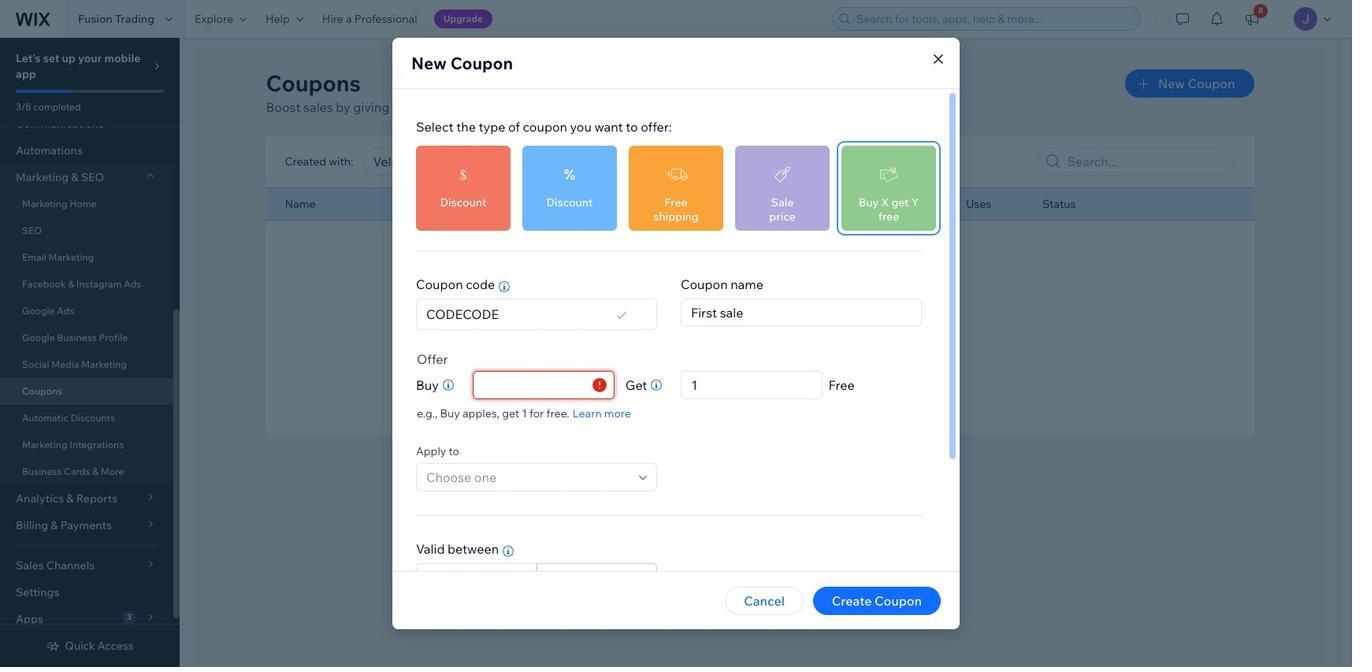 Task type: locate. For each thing, give the bounding box(es) containing it.
discount for %
[[547, 196, 593, 210]]

0 horizontal spatial your
[[78, 51, 102, 65]]

1 vertical spatial new
[[1159, 76, 1186, 91]]

set inside 'let's set up your mobile app'
[[43, 51, 59, 65]]

coupons inside coupons link
[[22, 385, 62, 397]]

free shipping
[[654, 196, 699, 224]]

ads right instagram
[[124, 278, 141, 290]]

marketing up facebook & instagram ads at the left top
[[49, 251, 94, 263]]

coupons boost sales by giving customers special offers and discounts. learn more about coupons
[[266, 69, 784, 115]]

buy left x
[[859, 196, 879, 210]]

offer
[[417, 352, 448, 367]]

1 vertical spatial google
[[22, 332, 55, 344]]

1 horizontal spatial more
[[663, 99, 693, 115]]

of
[[508, 119, 520, 135]]

new coupon
[[412, 53, 513, 73], [1159, 76, 1236, 91]]

more down get
[[604, 407, 631, 421]]

0 vertical spatial &
[[71, 170, 78, 184]]

settings link
[[0, 579, 173, 606]]

0 horizontal spatial ads
[[57, 305, 74, 317]]

e.g.,
[[417, 407, 438, 421]]

buy right e.g.,
[[440, 407, 460, 421]]

learn right free. at bottom
[[573, 407, 602, 421]]

get inside buy x get y free
[[892, 196, 909, 210]]

& inside dropdown button
[[71, 170, 78, 184]]

name
[[731, 277, 764, 292]]

sidebar element
[[0, 0, 180, 668]]

to right apply
[[449, 445, 460, 459]]

0 vertical spatial more
[[663, 99, 693, 115]]

marketing integrations link
[[0, 432, 173, 459]]

google inside google business profile link
[[22, 332, 55, 344]]

2 vertical spatial buy
[[440, 407, 460, 421]]

discount
[[440, 196, 487, 210], [547, 196, 593, 210], [489, 197, 535, 211]]

coupon code
[[416, 277, 495, 292]]

new inside button
[[1159, 76, 1186, 91]]

valid between
[[416, 542, 499, 557]]

1 vertical spatial new coupon
[[1159, 76, 1236, 91]]

explore
[[195, 12, 233, 26]]

1 horizontal spatial get
[[892, 196, 909, 210]]

0 vertical spatial seo
[[81, 170, 104, 184]]

Buy field
[[478, 372, 588, 399]]

1 horizontal spatial free
[[829, 378, 855, 393]]

your inside 'let's set up your mobile app'
[[78, 51, 102, 65]]

ads
[[124, 278, 141, 290], [57, 305, 74, 317]]

Choose one field
[[422, 464, 635, 491]]

code
[[822, 197, 849, 211]]

0 horizontal spatial get
[[502, 407, 520, 421]]

seo up email
[[22, 225, 42, 236]]

offer:
[[641, 119, 672, 135]]

coupons up automatic
[[22, 385, 62, 397]]

facebook & instagram ads
[[22, 278, 141, 290]]

marketing
[[16, 170, 69, 184], [22, 198, 67, 210], [49, 251, 94, 263], [81, 359, 127, 371], [22, 439, 67, 451]]

automations link
[[0, 137, 173, 164]]

3/8 completed
[[16, 101, 81, 113]]

coupons right about
[[734, 99, 784, 115]]

hire
[[322, 12, 344, 26]]

marketing down automatic
[[22, 439, 67, 451]]

free for free
[[829, 378, 855, 393]]

marketing inside 'link'
[[22, 198, 67, 210]]

facebook & instagram ads link
[[0, 271, 173, 298]]

buy for buy x get y free
[[859, 196, 879, 210]]

3/8
[[16, 101, 31, 113]]

0 vertical spatial coupons
[[734, 99, 784, 115]]

business up social media marketing
[[57, 332, 97, 344]]

0 vertical spatial set
[[43, 51, 59, 65]]

upgrade
[[444, 13, 483, 24]]

buy
[[859, 196, 879, 210], [416, 378, 439, 393], [440, 407, 460, 421]]

y
[[912, 196, 919, 210]]

more up offer:
[[663, 99, 693, 115]]

0 horizontal spatial discount
[[440, 196, 487, 210]]

free down search.
[[829, 378, 855, 393]]

&
[[71, 170, 78, 184], [68, 278, 74, 290], [92, 466, 99, 478]]

1 vertical spatial learn
[[573, 407, 602, 421]]

google for google business profile
[[22, 332, 55, 344]]

set left the up
[[43, 51, 59, 65]]

free for free shipping
[[665, 196, 688, 210]]

coupons right no
[[697, 356, 741, 371]]

marketing down automations
[[16, 170, 69, 184]]

coupon name
[[681, 277, 764, 292]]

0 horizontal spatial set
[[43, 51, 59, 65]]

0 horizontal spatial learn
[[573, 407, 602, 421]]

get
[[892, 196, 909, 210], [502, 407, 520, 421]]

get left y
[[892, 196, 909, 210]]

your right match
[[779, 356, 802, 371]]

2 horizontal spatial buy
[[859, 196, 879, 210]]

Search... field
[[1063, 148, 1230, 175]]

buy x get y free
[[859, 196, 919, 224]]

1 vertical spatial set
[[738, 570, 756, 586]]

buy inside buy x get y free
[[859, 196, 879, 210]]

set for let's
[[43, 51, 59, 65]]

marketing inside dropdown button
[[16, 170, 69, 184]]

coupons inside coupons boost sales by giving customers special offers and discounts. learn more about coupons
[[266, 69, 361, 97]]

discount down the %
[[547, 196, 593, 210]]

to right want on the top of the page
[[626, 119, 638, 135]]

create
[[832, 594, 872, 609]]

1 vertical spatial business
[[22, 466, 62, 478]]

None field
[[368, 148, 558, 175], [644, 148, 751, 175], [687, 372, 818, 399], [441, 564, 531, 591], [561, 564, 652, 591], [368, 148, 558, 175], [644, 148, 751, 175], [687, 372, 818, 399], [441, 564, 531, 591], [561, 564, 652, 591]]

uses
[[967, 197, 992, 211]]

0 vertical spatial your
[[78, 51, 102, 65]]

coupon
[[451, 53, 513, 73], [1188, 76, 1236, 91], [416, 277, 463, 292], [681, 277, 728, 292], [875, 594, 922, 609]]

0 horizontal spatial free
[[665, 196, 688, 210]]

free
[[665, 196, 688, 210], [829, 378, 855, 393]]

status
[[1043, 197, 1076, 211]]

& up home
[[71, 170, 78, 184]]

new coupon button
[[1126, 69, 1255, 98]]

discount down $
[[440, 196, 487, 210]]

1 horizontal spatial seo
[[81, 170, 104, 184]]

automatic discounts
[[22, 412, 115, 424]]

a
[[346, 12, 352, 26]]

learn more about coupons link
[[627, 99, 784, 115]]

email marketing link
[[0, 244, 173, 271]]

discount down of
[[489, 197, 535, 211]]

0 horizontal spatial seo
[[22, 225, 42, 236]]

coupon down 8 "button"
[[1188, 76, 1236, 91]]

marketing for home
[[22, 198, 67, 210]]

social media marketing
[[22, 359, 127, 371]]

home
[[70, 198, 96, 210]]

1 vertical spatial &
[[68, 278, 74, 290]]

select the type of coupon you want to offer:
[[416, 119, 672, 135]]

no
[[680, 356, 695, 371]]

learn up offer:
[[627, 99, 660, 115]]

1 horizontal spatial set
[[738, 570, 756, 586]]

your for search.
[[779, 356, 802, 371]]

0 horizontal spatial to
[[449, 445, 460, 459]]

0 vertical spatial buy
[[859, 196, 879, 210]]

0 vertical spatial google
[[22, 305, 55, 317]]

coupons for coupons
[[22, 385, 62, 397]]

marketing & seo button
[[0, 164, 173, 191]]

1 vertical spatial more
[[604, 407, 631, 421]]

your right the up
[[78, 51, 102, 65]]

2 horizontal spatial discount
[[547, 196, 593, 210]]

0 vertical spatial learn
[[627, 99, 660, 115]]

0 horizontal spatial coupons
[[22, 385, 62, 397]]

coupon left name
[[681, 277, 728, 292]]

1 vertical spatial your
[[779, 356, 802, 371]]

let's
[[16, 51, 41, 65]]

1 google from the top
[[22, 305, 55, 317]]

0 vertical spatial business
[[57, 332, 97, 344]]

1 vertical spatial free
[[829, 378, 855, 393]]

0 horizontal spatial buy
[[416, 378, 439, 393]]

free inside free shipping
[[665, 196, 688, 210]]

automatic discounts link
[[0, 405, 173, 432]]

marketing down marketing & seo
[[22, 198, 67, 210]]

1 vertical spatial seo
[[22, 225, 42, 236]]

0 vertical spatial to
[[626, 119, 638, 135]]

google for google ads
[[22, 305, 55, 317]]

8 button
[[1235, 0, 1270, 38]]

about
[[696, 99, 731, 115]]

1 horizontal spatial your
[[779, 356, 802, 371]]

apples,
[[463, 407, 500, 421]]

the
[[457, 119, 476, 135]]

set inside checkbox
[[738, 570, 756, 586]]

and
[[539, 99, 561, 115]]

0 vertical spatial ads
[[124, 278, 141, 290]]

marketing for &
[[16, 170, 69, 184]]

ads up google business profile
[[57, 305, 74, 317]]

1 horizontal spatial discount
[[489, 197, 535, 211]]

business inside business cards & more link
[[22, 466, 62, 478]]

set left an at the bottom of the page
[[738, 570, 756, 586]]

0 horizontal spatial new
[[412, 53, 447, 73]]

google business profile link
[[0, 325, 173, 352]]

coupons
[[266, 69, 361, 97], [22, 385, 62, 397]]

professional
[[355, 12, 418, 26]]

0 horizontal spatial new coupon
[[412, 53, 513, 73]]

sales
[[304, 99, 333, 115]]

1 vertical spatial ads
[[57, 305, 74, 317]]

1 vertical spatial get
[[502, 407, 520, 421]]

business
[[57, 332, 97, 344], [22, 466, 62, 478]]

google up 'social'
[[22, 332, 55, 344]]

boost
[[266, 99, 301, 115]]

select
[[416, 119, 454, 135]]

& right facebook
[[68, 278, 74, 290]]

learn more link
[[573, 407, 631, 421]]

1 horizontal spatial new
[[1159, 76, 1186, 91]]

marketing integrations
[[22, 439, 124, 451]]

1 vertical spatial buy
[[416, 378, 439, 393]]

0 horizontal spatial more
[[604, 407, 631, 421]]

google inside google ads link
[[22, 305, 55, 317]]

& left more
[[92, 466, 99, 478]]

0 vertical spatial coupons
[[266, 69, 361, 97]]

create coupon
[[832, 594, 922, 609]]

marketing inside "link"
[[22, 439, 67, 451]]

between
[[448, 542, 499, 557]]

business left cards
[[22, 466, 62, 478]]

1 horizontal spatial new coupon
[[1159, 76, 1236, 91]]

set for don't
[[738, 570, 756, 586]]

new
[[412, 53, 447, 73], [1159, 76, 1186, 91]]

type
[[479, 119, 506, 135]]

don't
[[703, 570, 735, 586]]

help
[[266, 12, 290, 26]]

cards
[[64, 466, 90, 478]]

2 google from the top
[[22, 332, 55, 344]]

coupon right create
[[875, 594, 922, 609]]

1 vertical spatial coupons
[[22, 385, 62, 397]]

let's set up your mobile app
[[16, 51, 141, 81]]

1 horizontal spatial ads
[[124, 278, 141, 290]]

0 vertical spatial get
[[892, 196, 909, 210]]

google down facebook
[[22, 305, 55, 317]]

1 horizontal spatial coupons
[[266, 69, 361, 97]]

don't set an end date
[[703, 570, 828, 586]]

seo down automations link
[[81, 170, 104, 184]]

valid
[[416, 542, 445, 557]]

get left 1
[[502, 407, 520, 421]]

coupons up sales
[[266, 69, 361, 97]]

more
[[101, 466, 124, 478]]

2 vertical spatial &
[[92, 466, 99, 478]]

buy down offer
[[416, 378, 439, 393]]

create coupon button
[[813, 587, 941, 616]]

1 horizontal spatial learn
[[627, 99, 660, 115]]

free down offer:
[[665, 196, 688, 210]]

0 vertical spatial free
[[665, 196, 688, 210]]

code
[[466, 277, 495, 292]]



Task type: vqa. For each thing, say whether or not it's contained in the screenshot.
BUY field
yes



Task type: describe. For each thing, give the bounding box(es) containing it.
get
[[626, 378, 648, 393]]

end
[[776, 570, 798, 586]]

0 vertical spatial new
[[412, 53, 447, 73]]

apply
[[416, 445, 447, 459]]

discounts.
[[564, 99, 624, 115]]

fusion trading
[[78, 12, 155, 26]]

name
[[285, 197, 316, 211]]

quick
[[65, 639, 95, 654]]

for
[[530, 407, 544, 421]]

customers
[[392, 99, 455, 115]]

integrations
[[70, 439, 124, 451]]

completed
[[33, 101, 81, 113]]

automatic
[[22, 412, 68, 424]]

help button
[[256, 0, 313, 38]]

by
[[336, 99, 351, 115]]

offers
[[501, 99, 536, 115]]

0 vertical spatial new coupon
[[412, 53, 513, 73]]

fusion
[[78, 12, 113, 26]]

price
[[770, 210, 796, 224]]

google ads
[[22, 305, 74, 317]]

created
[[285, 155, 326, 169]]

sale price
[[770, 196, 796, 224]]

settings
[[16, 586, 59, 600]]

discounts
[[71, 412, 115, 424]]

discount for name
[[489, 197, 535, 211]]

up
[[62, 51, 76, 65]]

want
[[595, 119, 623, 135]]

free
[[879, 210, 900, 224]]

cancel button
[[725, 587, 804, 616]]

hire a professional link
[[313, 0, 427, 38]]

coupon
[[523, 119, 568, 135]]

coupons for coupons boost sales by giving customers special offers and discounts. learn more about coupons
[[266, 69, 361, 97]]

learn inside coupons boost sales by giving customers special offers and discounts. learn more about coupons
[[627, 99, 660, 115]]

Don't set an end date checkbox
[[681, 568, 828, 587]]

coupons link
[[0, 378, 173, 405]]

date
[[801, 570, 828, 586]]

ads inside facebook & instagram ads link
[[124, 278, 141, 290]]

with:
[[329, 155, 353, 169]]

status:
[[593, 155, 629, 169]]

type
[[677, 197, 702, 211]]

reset
[[724, 384, 758, 400]]

search.
[[804, 356, 841, 371]]

1 horizontal spatial buy
[[440, 407, 460, 421]]

media
[[51, 359, 79, 371]]

social media marketing link
[[0, 352, 173, 378]]

profile
[[99, 332, 128, 344]]

facebook
[[22, 278, 66, 290]]

new coupon inside button
[[1159, 76, 1236, 91]]

upgrade button
[[434, 9, 493, 28]]

business inside google business profile link
[[57, 332, 97, 344]]

filters
[[760, 384, 797, 400]]

business cards & more link
[[0, 459, 173, 486]]

shipping
[[654, 210, 699, 224]]

coupon inside new coupon button
[[1188, 76, 1236, 91]]

coupon up the special
[[451, 53, 513, 73]]

match
[[744, 356, 776, 371]]

quick access button
[[46, 639, 134, 654]]

trading
[[115, 12, 155, 26]]

buy for buy
[[416, 378, 439, 393]]

1
[[522, 407, 527, 421]]

google business profile
[[22, 332, 128, 344]]

reset filters
[[724, 384, 797, 400]]

1 vertical spatial to
[[449, 445, 460, 459]]

giving
[[353, 99, 390, 115]]

ads inside google ads link
[[57, 305, 74, 317]]

social
[[22, 359, 49, 371]]

marketing for integrations
[[22, 439, 67, 451]]

1 horizontal spatial to
[[626, 119, 638, 135]]

quick access
[[65, 639, 134, 654]]

coupon left code
[[416, 277, 463, 292]]

8
[[1259, 6, 1264, 16]]

email marketing
[[22, 251, 94, 263]]

& for facebook
[[68, 278, 74, 290]]

seo inside dropdown button
[[81, 170, 104, 184]]

1 vertical spatial coupons
[[697, 356, 741, 371]]

automations
[[16, 143, 83, 158]]

coupons inside coupons boost sales by giving customers special offers and discounts. learn more about coupons
[[734, 99, 784, 115]]

access
[[98, 639, 134, 654]]

marketing home
[[22, 198, 96, 210]]

& for marketing
[[71, 170, 78, 184]]

marketing home link
[[0, 191, 173, 218]]

apply to
[[416, 445, 460, 459]]

coupon inside create coupon button
[[875, 594, 922, 609]]

Search for tools, apps, help & more... field
[[852, 8, 1136, 30]]

%
[[564, 165, 576, 183]]

your for mobile
[[78, 51, 102, 65]]

e.g., Summer sale field
[[687, 300, 917, 326]]

no coupons match your search.
[[680, 356, 841, 371]]

seo link
[[0, 218, 173, 244]]

e.g., SUMMERSALE20 field
[[422, 300, 613, 330]]

marketing down profile
[[81, 359, 127, 371]]

discount for $
[[440, 196, 487, 210]]

more inside coupons boost sales by giving customers special offers and discounts. learn more about coupons
[[663, 99, 693, 115]]

hire a professional
[[322, 12, 418, 26]]

free.
[[547, 407, 570, 421]]

sale
[[771, 196, 794, 210]]



